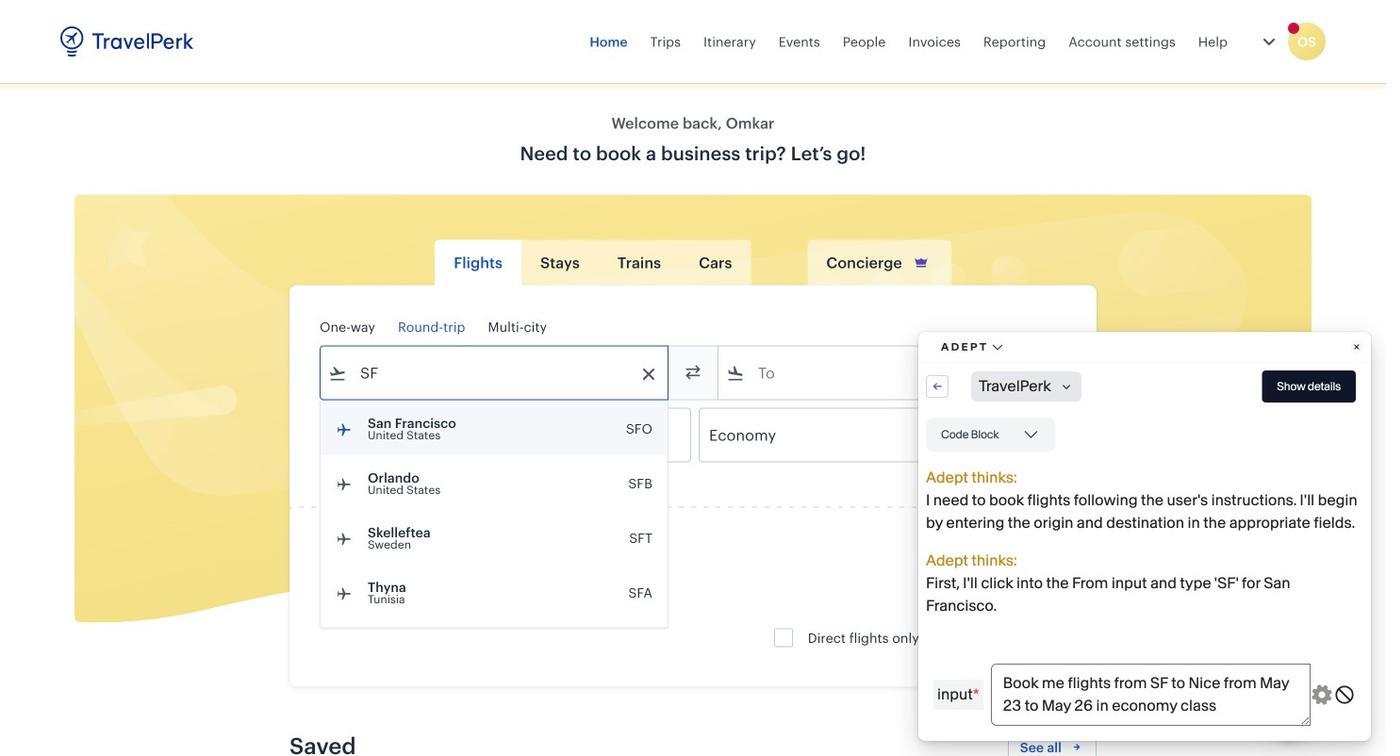 Task type: locate. For each thing, give the bounding box(es) containing it.
Add first traveler search field
[[351, 554, 547, 585]]



Task type: describe. For each thing, give the bounding box(es) containing it.
Depart text field
[[347, 409, 445, 462]]

To search field
[[745, 358, 1042, 388]]

From search field
[[347, 358, 643, 388]]

Return text field
[[459, 409, 557, 462]]



